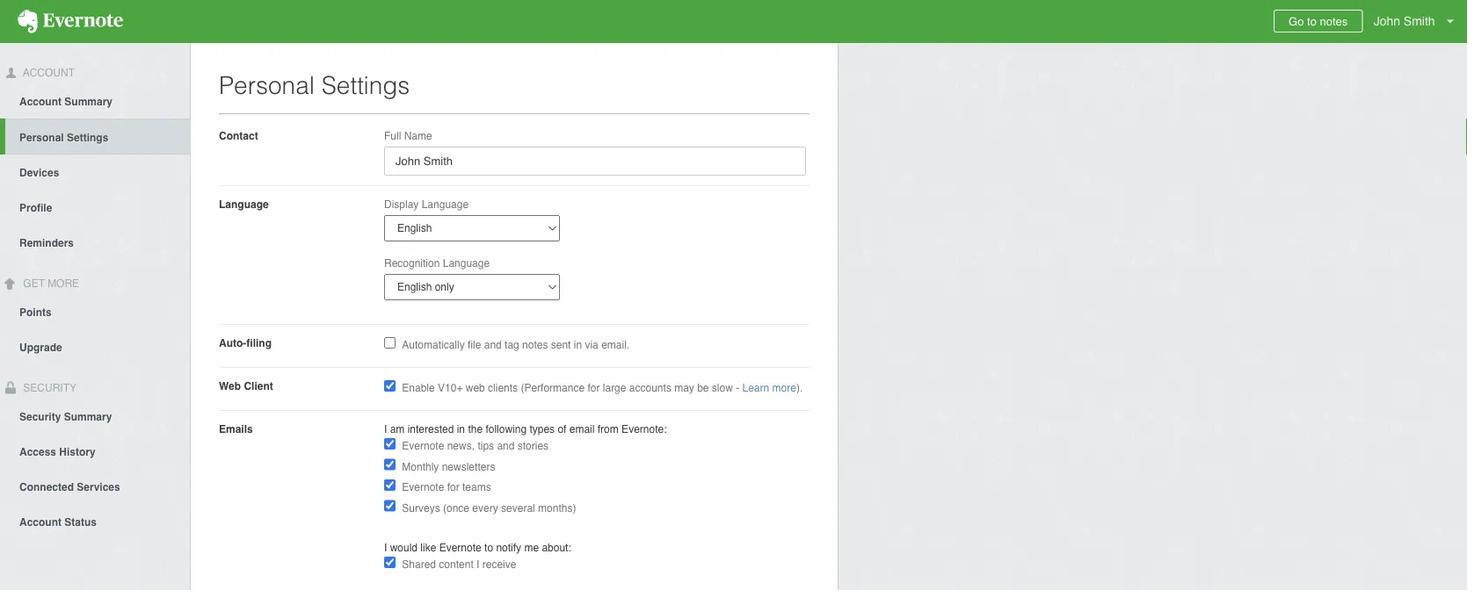 Task type: locate. For each thing, give the bounding box(es) containing it.
0 vertical spatial to
[[1308, 15, 1317, 28]]

0 vertical spatial account
[[20, 67, 75, 79]]

account for account
[[20, 67, 75, 79]]

several
[[501, 503, 535, 515]]

0 horizontal spatial in
[[457, 423, 465, 436]]

contact
[[219, 130, 258, 142]]

like
[[421, 542, 436, 554]]

history
[[59, 446, 96, 458]]

1 horizontal spatial settings
[[322, 71, 410, 99]]

account up account summary
[[20, 67, 75, 79]]

account
[[20, 67, 75, 79], [19, 96, 62, 108], [19, 517, 62, 529]]

devices link
[[0, 155, 190, 190]]

monthly
[[402, 461, 439, 474]]

in left the via
[[574, 339, 582, 352]]

1 vertical spatial summary
[[64, 411, 112, 423]]

1 horizontal spatial for
[[588, 383, 600, 395]]

about:
[[542, 542, 571, 554]]

1 horizontal spatial to
[[1308, 15, 1317, 28]]

personal up "contact"
[[219, 71, 315, 99]]

and right file
[[484, 339, 502, 352]]

security up the security summary
[[20, 382, 77, 394]]

0 vertical spatial personal
[[219, 71, 315, 99]]

notes right tag
[[522, 339, 548, 352]]

smith
[[1404, 14, 1436, 28]]

summary for security summary
[[64, 411, 112, 423]]

upgrade link
[[0, 329, 190, 365]]

automatically
[[402, 339, 465, 352]]

Shared content I receive checkbox
[[384, 558, 396, 569]]

Full Name text field
[[384, 147, 806, 176]]

1 vertical spatial security
[[19, 411, 61, 423]]

filing
[[246, 337, 272, 350]]

evernote up surveys
[[402, 482, 444, 494]]

account summary
[[19, 96, 113, 108]]

account up the personal settings link
[[19, 96, 62, 108]]

full name
[[384, 130, 432, 142]]

(once
[[443, 503, 470, 515]]

personal up devices
[[19, 132, 64, 144]]

0 horizontal spatial personal
[[19, 132, 64, 144]]

evernote
[[402, 441, 444, 453], [402, 482, 444, 494], [439, 542, 482, 554]]

security
[[20, 382, 77, 394], [19, 411, 61, 423]]

from
[[598, 423, 619, 436]]

1 vertical spatial account
[[19, 96, 62, 108]]

security summary link
[[0, 399, 190, 434]]

evernote news, tips and stories
[[402, 441, 549, 453]]

1 vertical spatial for
[[447, 482, 460, 494]]

receive
[[483, 559, 517, 572]]

would
[[390, 542, 418, 554]]

0 horizontal spatial to
[[485, 542, 493, 554]]

summary for account summary
[[64, 96, 113, 108]]

web client
[[219, 380, 273, 393]]

2 vertical spatial account
[[19, 517, 62, 529]]

-
[[736, 383, 740, 395]]

account status link
[[0, 504, 190, 539]]

0 vertical spatial security
[[20, 382, 77, 394]]

0 horizontal spatial settings
[[67, 132, 108, 144]]

auto-filing
[[219, 337, 272, 350]]

language right the recognition
[[443, 257, 490, 270]]

email
[[570, 423, 595, 436]]

1 vertical spatial to
[[485, 542, 493, 554]]

1 vertical spatial personal settings
[[19, 132, 108, 144]]

go to notes
[[1289, 15, 1348, 28]]

via
[[585, 339, 599, 352]]

john
[[1374, 14, 1401, 28]]

evernote for evernote news, tips and stories
[[402, 441, 444, 453]]

sent
[[551, 339, 571, 352]]

john smith link
[[1370, 0, 1468, 43]]

evernote:
[[622, 423, 667, 436]]

evernote down interested
[[402, 441, 444, 453]]

Monthly newsletters checkbox
[[384, 459, 396, 471]]

1 vertical spatial and
[[497, 441, 515, 453]]

in
[[574, 339, 582, 352], [457, 423, 465, 436]]

for up the (once
[[447, 482, 460, 494]]

0 vertical spatial for
[[588, 383, 600, 395]]

for
[[588, 383, 600, 395], [447, 482, 460, 494]]

i down i would like evernote to notify me about:
[[477, 559, 480, 572]]

personal
[[219, 71, 315, 99], [19, 132, 64, 144]]

recognition language
[[384, 257, 490, 270]]

evernote up shared content i receive
[[439, 542, 482, 554]]

1 vertical spatial notes
[[522, 339, 548, 352]]

Surveys (once every several months) checkbox
[[384, 501, 396, 512]]

0 vertical spatial personal settings
[[219, 71, 410, 99]]

summary up the personal settings link
[[64, 96, 113, 108]]

language right "display" on the top
[[422, 198, 469, 211]]

Evernote for teams checkbox
[[384, 480, 396, 492]]

i left am
[[384, 423, 387, 436]]

(performance
[[521, 383, 585, 395]]

evernote image
[[0, 10, 141, 33]]

in left the
[[457, 423, 465, 436]]

account down the connected
[[19, 517, 62, 529]]

go to notes link
[[1274, 10, 1363, 33]]

to right go
[[1308, 15, 1317, 28]]

to left notify
[[485, 542, 493, 554]]

i up shared content i receive option
[[384, 542, 387, 554]]

access history link
[[0, 434, 190, 469]]

enable v10+ web clients (performance for large accounts may be slow - learn more ).
[[402, 383, 803, 395]]

get more
[[20, 278, 79, 290]]

1 vertical spatial i
[[384, 542, 387, 554]]

shared content i receive
[[402, 559, 517, 572]]

settings up the devices link in the top left of the page
[[67, 132, 108, 144]]

clients
[[488, 383, 518, 395]]

evernote for evernote for teams
[[402, 482, 444, 494]]

settings up full
[[322, 71, 410, 99]]

account status
[[19, 517, 97, 529]]

and down following
[[497, 441, 515, 453]]

summary inside security summary link
[[64, 411, 112, 423]]

me
[[524, 542, 539, 554]]

1 horizontal spatial personal
[[219, 71, 315, 99]]

language for recognition
[[443, 257, 490, 270]]

enable
[[402, 383, 435, 395]]

summary up access history link
[[64, 411, 112, 423]]

0 vertical spatial i
[[384, 423, 387, 436]]

connected services
[[19, 481, 120, 494]]

account for account summary
[[19, 96, 62, 108]]

notes right go
[[1320, 15, 1348, 28]]

1 horizontal spatial in
[[574, 339, 582, 352]]

0 vertical spatial notes
[[1320, 15, 1348, 28]]

0 vertical spatial evernote
[[402, 441, 444, 453]]

0 vertical spatial in
[[574, 339, 582, 352]]

0 vertical spatial and
[[484, 339, 502, 352]]

i for i am interested in the following types of email from evernote:
[[384, 423, 387, 436]]

status
[[64, 517, 97, 529]]

None checkbox
[[384, 381, 396, 392]]

1 vertical spatial in
[[457, 423, 465, 436]]

summary
[[64, 96, 113, 108], [64, 411, 112, 423]]

notes
[[1320, 15, 1348, 28], [522, 339, 548, 352]]

security up access on the bottom left
[[19, 411, 61, 423]]

reminders link
[[0, 225, 190, 260]]

language
[[219, 198, 269, 211], [422, 198, 469, 211], [443, 257, 490, 270]]

0 vertical spatial summary
[[64, 96, 113, 108]]

0 horizontal spatial for
[[447, 482, 460, 494]]

points
[[19, 307, 52, 319]]

devices
[[19, 167, 59, 179]]

1 horizontal spatial notes
[[1320, 15, 1348, 28]]

settings
[[322, 71, 410, 99], [67, 132, 108, 144]]

for left large
[[588, 383, 600, 395]]

1 vertical spatial evernote
[[402, 482, 444, 494]]

summary inside account summary link
[[64, 96, 113, 108]]



Task type: vqa. For each thing, say whether or not it's contained in the screenshot.
Reminders
yes



Task type: describe. For each thing, give the bounding box(es) containing it.
every
[[473, 503, 498, 515]]

evernote for teams
[[402, 482, 491, 494]]

slow
[[712, 383, 733, 395]]

access history
[[19, 446, 96, 458]]

shared
[[402, 559, 436, 572]]

of
[[558, 423, 567, 436]]

notify
[[496, 542, 522, 554]]

profile
[[19, 202, 52, 214]]

Evernote news, tips and stories checkbox
[[384, 439, 396, 450]]

automatically file and tag notes sent in via email.
[[402, 339, 630, 352]]

the
[[468, 423, 483, 436]]

accounts
[[629, 383, 672, 395]]

evernote link
[[0, 0, 141, 43]]

surveys (once every several months)
[[402, 503, 576, 515]]

account for account status
[[19, 517, 62, 529]]

be
[[697, 383, 709, 395]]

tips
[[478, 441, 494, 453]]

recognition
[[384, 257, 440, 270]]

types
[[530, 423, 555, 436]]

Automatically file and tag notes sent in via email. checkbox
[[384, 338, 396, 349]]

large
[[603, 383, 627, 395]]

language for display
[[422, 198, 469, 211]]

security for security summary
[[19, 411, 61, 423]]

more
[[773, 383, 797, 395]]

0 horizontal spatial personal settings
[[19, 132, 108, 144]]

language down "contact"
[[219, 198, 269, 211]]

1 vertical spatial settings
[[67, 132, 108, 144]]

web
[[466, 383, 485, 395]]

connected
[[19, 481, 74, 494]]

reminders
[[19, 237, 74, 250]]

newsletters
[[442, 461, 495, 474]]

profile link
[[0, 190, 190, 225]]

john smith
[[1374, 14, 1436, 28]]

full
[[384, 130, 401, 142]]

upgrade
[[19, 342, 62, 354]]

client
[[244, 380, 273, 393]]

account summary link
[[0, 83, 190, 119]]

points link
[[0, 294, 190, 329]]

stories
[[518, 441, 549, 453]]

content
[[439, 559, 474, 572]]

surveys
[[402, 503, 440, 515]]

0 horizontal spatial notes
[[522, 339, 548, 352]]

learn
[[743, 383, 770, 395]]

2 vertical spatial evernote
[[439, 542, 482, 554]]

email.
[[602, 339, 630, 352]]

web
[[219, 380, 241, 393]]

services
[[77, 481, 120, 494]]

following
[[486, 423, 527, 436]]

1 horizontal spatial personal settings
[[219, 71, 410, 99]]

display
[[384, 198, 419, 211]]

1 vertical spatial personal
[[19, 132, 64, 144]]

auto-
[[219, 337, 246, 350]]

file
[[468, 339, 481, 352]]

am
[[390, 423, 405, 436]]

news,
[[447, 441, 475, 453]]

go
[[1289, 15, 1304, 28]]

2 vertical spatial i
[[477, 559, 480, 572]]

interested
[[408, 423, 454, 436]]

connected services link
[[0, 469, 190, 504]]

tag
[[505, 339, 519, 352]]

i am interested in the following types of email from evernote:
[[384, 423, 667, 436]]

i would like evernote to notify me about:
[[384, 542, 571, 554]]

may
[[675, 383, 695, 395]]

personal settings link
[[5, 119, 190, 155]]

monthly newsletters
[[402, 461, 495, 474]]

months)
[[538, 503, 576, 515]]

v10+
[[438, 383, 463, 395]]

0 vertical spatial settings
[[322, 71, 410, 99]]

).
[[797, 383, 803, 395]]

access
[[19, 446, 56, 458]]

name
[[404, 130, 432, 142]]

i for i would like evernote to notify me about:
[[384, 542, 387, 554]]

get
[[23, 278, 45, 290]]

teams
[[463, 482, 491, 494]]

learn more link
[[743, 383, 797, 395]]

security for security
[[20, 382, 77, 394]]

more
[[48, 278, 79, 290]]

display language
[[384, 198, 469, 211]]



